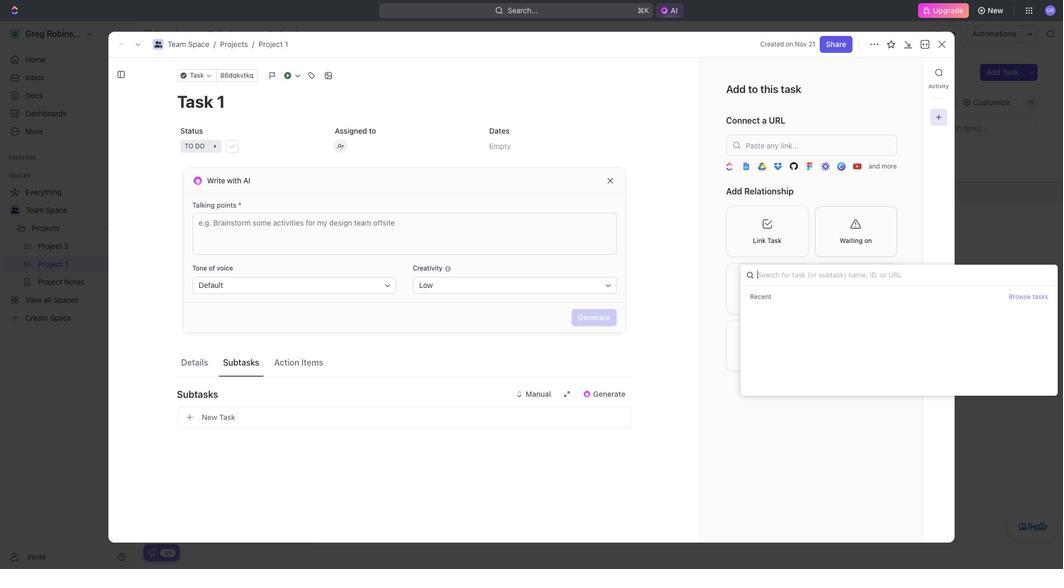 Task type: describe. For each thing, give the bounding box(es) containing it.
0 horizontal spatial add task
[[190, 242, 221, 251]]

getting started
[[152, 402, 225, 414]]

action items
[[274, 358, 323, 367]]

2
[[208, 206, 212, 215]]

browse
[[1009, 293, 1031, 301]]

add left relationship
[[726, 187, 742, 196]]

1 vertical spatial space
[[188, 40, 209, 49]]

write
[[207, 176, 225, 185]]

connect a url
[[726, 116, 786, 125]]

task inside 'button'
[[219, 413, 235, 422]]

list
[[214, 98, 227, 107]]

hide
[[938, 98, 954, 107]]

inbox link
[[4, 69, 130, 86]]

‎task for ‎task 1
[[190, 187, 206, 196]]

complete
[[168, 421, 196, 429]]

action
[[274, 358, 299, 367]]

0 vertical spatial generate
[[578, 313, 610, 322]]

on for created
[[786, 40, 794, 48]]

task 3 link
[[187, 221, 343, 236]]

Paste any link... text field
[[726, 135, 897, 156]]

nov
[[795, 40, 807, 48]]

1 horizontal spatial team space
[[154, 29, 196, 38]]

new button
[[973, 2, 1010, 19]]

1 vertical spatial add task button
[[226, 150, 271, 163]]

user group image
[[154, 41, 162, 48]]

details
[[181, 358, 208, 367]]

and more
[[869, 163, 897, 171]]

tone
[[192, 265, 207, 272]]

dashboards link
[[4, 105, 130, 122]]

voice
[[217, 265, 233, 272]]

21
[[809, 40, 816, 48]]

task sidebar navigation tab list
[[927, 64, 951, 126]]

on for waiting
[[865, 237, 872, 245]]

url
[[769, 116, 786, 125]]

assigned to
[[335, 126, 376, 135]]

0 vertical spatial generate button
[[572, 310, 617, 326]]

0 vertical spatial space
[[175, 29, 196, 38]]

⌘k
[[638, 6, 649, 15]]

write with ai
[[207, 176, 250, 185]]

e.g. Brainstorm some activities for my design team offsite text field
[[192, 213, 617, 255]]

more
[[882, 163, 897, 171]]

share for share button to the right
[[936, 29, 956, 38]]

home
[[25, 55, 46, 64]]

list link
[[212, 95, 227, 110]]

with
[[227, 176, 242, 185]]

team space link inside tree
[[25, 202, 128, 219]]

new task
[[202, 413, 235, 422]]

sidebar navigation
[[0, 21, 135, 570]]

tasks
[[1033, 293, 1049, 301]]

subtasks button
[[219, 353, 264, 372]]

to for assigned
[[369, 126, 376, 135]]

do
[[184, 152, 193, 160]]

talking points *
[[192, 201, 242, 210]]

86dqkvtkq button
[[216, 69, 258, 82]]

activity
[[929, 83, 949, 89]]

getting
[[152, 402, 188, 414]]

upgrade
[[933, 6, 964, 15]]

‎task 1
[[190, 187, 211, 196]]

1 vertical spatial 3
[[208, 224, 213, 233]]

space inside team space link
[[46, 206, 67, 215]]

0 vertical spatial team
[[154, 29, 173, 38]]

onboarding checklist button element
[[148, 549, 156, 558]]

2 horizontal spatial add task
[[987, 68, 1019, 77]]

onboarding checklist button image
[[148, 549, 156, 558]]

talking
[[192, 201, 215, 210]]

‎task 2
[[190, 206, 212, 215]]

dates
[[489, 126, 509, 135]]

subtasks for subtasks dropdown button
[[177, 389, 218, 400]]

0 vertical spatial project 1
[[269, 29, 299, 38]]

dashboards
[[25, 109, 66, 118]]

1/5
[[164, 550, 172, 556]]

creativity
[[413, 265, 444, 272]]

1 vertical spatial project
[[259, 40, 283, 49]]

task down task 3
[[206, 242, 221, 251]]

2 vertical spatial add task button
[[185, 241, 225, 253]]

invite
[[28, 553, 46, 562]]

2 vertical spatial project
[[160, 63, 208, 80]]

favorites
[[8, 153, 36, 161]]

add down task 3
[[190, 242, 204, 251]]

created on nov 21
[[761, 40, 816, 48]]

to do
[[173, 152, 193, 160]]

‎task 2 link
[[187, 202, 343, 218]]

task up customize at the right of page
[[1003, 68, 1019, 77]]

to for add
[[748, 83, 758, 95]]

1 horizontal spatial add task
[[239, 152, 267, 160]]

0 vertical spatial add task button
[[981, 64, 1025, 81]]

recent
[[750, 293, 772, 301]]

automations
[[973, 29, 1017, 38]]

connect
[[726, 116, 760, 125]]

browse tasks
[[1009, 293, 1049, 301]]

task 3
[[190, 224, 213, 233]]

home link
[[4, 51, 130, 68]]

‎task for ‎task 2
[[190, 206, 206, 215]]

details button
[[177, 353, 212, 372]]

docs
[[25, 91, 43, 100]]

new for new
[[988, 6, 1004, 15]]

points
[[217, 201, 237, 210]]



Task type: locate. For each thing, give the bounding box(es) containing it.
0 vertical spatial ‎task
[[190, 187, 206, 196]]

0 horizontal spatial team space
[[25, 206, 67, 215]]

1 vertical spatial on
[[865, 237, 872, 245]]

0 vertical spatial projects
[[218, 29, 246, 38]]

action items button
[[270, 353, 328, 372]]

0 vertical spatial team space
[[154, 29, 196, 38]]

waiting
[[840, 237, 863, 245]]

team right user group image on the left top of page
[[168, 40, 186, 49]]

generate
[[578, 313, 610, 322], [593, 390, 626, 399]]

status
[[180, 126, 203, 135]]

project
[[269, 29, 294, 38], [259, 40, 283, 49], [160, 63, 208, 80]]

1 vertical spatial team space
[[25, 206, 67, 215]]

1
[[295, 29, 299, 38], [285, 40, 288, 49], [211, 63, 218, 80], [208, 187, 211, 196]]

‎task
[[190, 187, 206, 196], [190, 206, 206, 215]]

0 horizontal spatial project 1
[[160, 63, 221, 80]]

new task button
[[177, 407, 632, 429]]

add task button down task 3
[[185, 241, 225, 253]]

projects link
[[205, 28, 249, 40], [220, 40, 248, 49], [32, 220, 101, 237]]

task down ‎task 2
[[190, 224, 206, 233]]

add task up ai
[[239, 152, 267, 160]]

a
[[762, 116, 767, 125]]

3 down 2
[[208, 224, 213, 233]]

team up user group image on the left top of page
[[154, 29, 173, 38]]

add task button up customize at the right of page
[[981, 64, 1025, 81]]

items
[[302, 358, 323, 367]]

and
[[869, 163, 880, 171]]

on inside dropdown button
[[865, 237, 872, 245]]

0 vertical spatial to
[[748, 83, 758, 95]]

Edit task name text field
[[177, 92, 632, 112]]

subtasks inside dropdown button
[[177, 389, 218, 400]]

1 vertical spatial user group image
[[11, 207, 19, 214]]

add up "connect"
[[726, 83, 746, 95]]

upgrade link
[[919, 3, 969, 18]]

new for new task
[[202, 413, 217, 422]]

add task button up ai
[[226, 150, 271, 163]]

user group image inside tree
[[11, 207, 19, 214]]

team space up user group image on the left top of page
[[154, 29, 196, 38]]

to right assigned
[[369, 126, 376, 135]]

new up automations at the right of page
[[988, 6, 1004, 15]]

share right the 21
[[826, 40, 847, 49]]

0 vertical spatial user group image
[[145, 31, 151, 37]]

0 vertical spatial share
[[936, 29, 956, 38]]

1 vertical spatial new
[[202, 413, 217, 422]]

new right complete
[[202, 413, 217, 422]]

of
[[209, 265, 215, 272]]

0 vertical spatial new
[[988, 6, 1004, 15]]

subtasks up getting started
[[177, 389, 218, 400]]

2 ‎task from the top
[[190, 206, 206, 215]]

add up customize at the right of page
[[987, 68, 1001, 77]]

0 horizontal spatial to
[[173, 152, 182, 160]]

started
[[190, 402, 225, 414]]

task sidebar content section
[[700, 58, 923, 543]]

team down spaces
[[25, 206, 44, 215]]

2 vertical spatial projects
[[32, 224, 60, 233]]

1 vertical spatial subtasks
[[177, 389, 218, 400]]

1 vertical spatial share
[[826, 40, 847, 49]]

3
[[205, 152, 209, 160], [208, 224, 213, 233]]

2 horizontal spatial to
[[748, 83, 758, 95]]

favorites button
[[4, 151, 41, 164]]

‎task left 2
[[190, 206, 206, 215]]

share down the upgrade link
[[936, 29, 956, 38]]

automations button
[[967, 26, 1022, 42]]

new inside button
[[988, 6, 1004, 15]]

86dqkvtkq
[[220, 71, 253, 79]]

0 horizontal spatial subtasks
[[177, 389, 218, 400]]

close image
[[296, 405, 303, 412]]

1 horizontal spatial user group image
[[145, 31, 151, 37]]

subtasks inside button
[[223, 358, 259, 367]]

0 horizontal spatial share button
[[820, 36, 853, 53]]

ai
[[244, 176, 250, 185]]

project 1
[[269, 29, 299, 38], [160, 63, 221, 80]]

1 horizontal spatial project 1
[[269, 29, 299, 38]]

generate button
[[572, 310, 617, 326], [576, 386, 632, 403]]

1 vertical spatial project 1
[[160, 63, 221, 80]]

Search tasks... text field
[[932, 120, 1038, 136]]

1 horizontal spatial to
[[369, 126, 376, 135]]

1 vertical spatial generate button
[[576, 386, 632, 403]]

subtasks for subtasks button
[[223, 358, 259, 367]]

to inside task sidebar content section
[[748, 83, 758, 95]]

2 vertical spatial add task
[[190, 242, 221, 251]]

2 vertical spatial team
[[25, 206, 44, 215]]

1 vertical spatial to
[[369, 126, 376, 135]]

assigned
[[335, 126, 367, 135]]

‎task 1 link
[[187, 184, 343, 199]]

customize button
[[960, 95, 1014, 110]]

tree
[[4, 184, 130, 327]]

0 vertical spatial on
[[786, 40, 794, 48]]

0 vertical spatial add task
[[987, 68, 1019, 77]]

share button
[[930, 25, 963, 42], [820, 36, 853, 53]]

add to this task
[[726, 83, 802, 95]]

board
[[174, 98, 195, 107]]

Search for task (or subtask) name, ID, or URL text field
[[741, 265, 1058, 286]]

inbox
[[25, 73, 44, 82]]

0 horizontal spatial new
[[202, 413, 217, 422]]

team space inside tree
[[25, 206, 67, 215]]

add
[[987, 68, 1001, 77], [726, 83, 746, 95], [239, 152, 251, 160], [726, 187, 742, 196], [190, 242, 204, 251]]

1 vertical spatial generate
[[593, 390, 626, 399]]

1 vertical spatial projects
[[220, 40, 248, 49]]

1 horizontal spatial subtasks
[[223, 358, 259, 367]]

to left this
[[748, 83, 758, 95]]

share for the left share button
[[826, 40, 847, 49]]

1 vertical spatial team
[[168, 40, 186, 49]]

task right complete
[[219, 413, 235, 422]]

1 ‎task from the top
[[190, 187, 206, 196]]

1 vertical spatial add task
[[239, 152, 267, 160]]

team space
[[154, 29, 196, 38], [25, 206, 67, 215]]

share
[[936, 29, 956, 38], [826, 40, 847, 49]]

on right "waiting" at the right
[[865, 237, 872, 245]]

1 vertical spatial ‎task
[[190, 206, 206, 215]]

1 horizontal spatial on
[[865, 237, 872, 245]]

0 vertical spatial subtasks
[[223, 358, 259, 367]]

team space down spaces
[[25, 206, 67, 215]]

task
[[1003, 68, 1019, 77], [252, 152, 267, 160], [190, 224, 206, 233], [206, 242, 221, 251], [219, 413, 235, 422]]

waiting on button
[[815, 206, 897, 257]]

this
[[761, 83, 779, 95]]

spaces
[[8, 171, 31, 179]]

add task up customize at the right of page
[[987, 68, 1019, 77]]

user group image
[[145, 31, 151, 37], [11, 207, 19, 214]]

tone of voice
[[192, 265, 233, 272]]

team space link
[[141, 28, 199, 40], [168, 40, 209, 49], [25, 202, 128, 219]]

team inside sidebar navigation
[[25, 206, 44, 215]]

on
[[786, 40, 794, 48], [865, 237, 872, 245]]

add task
[[987, 68, 1019, 77], [239, 152, 267, 160], [190, 242, 221, 251]]

‎task up talking
[[190, 187, 206, 196]]

created
[[761, 40, 784, 48]]

projects inside tree
[[32, 224, 60, 233]]

*
[[238, 201, 242, 210]]

task up ‎task 1 link
[[252, 152, 267, 160]]

2 vertical spatial to
[[173, 152, 182, 160]]

projects
[[218, 29, 246, 38], [220, 40, 248, 49], [32, 224, 60, 233]]

subtasks left action
[[223, 358, 259, 367]]

waiting on
[[840, 237, 872, 245]]

hide button
[[925, 95, 958, 110]]

add relationship
[[726, 187, 794, 196]]

customize
[[973, 98, 1011, 107]]

1 horizontal spatial new
[[988, 6, 1004, 15]]

to left do
[[173, 152, 182, 160]]

0 horizontal spatial share
[[826, 40, 847, 49]]

search...
[[508, 6, 538, 15]]

board link
[[172, 95, 195, 110]]

relationship
[[745, 187, 794, 196]]

0 horizontal spatial on
[[786, 40, 794, 48]]

docs link
[[4, 87, 130, 104]]

3 right do
[[205, 152, 209, 160]]

0 horizontal spatial user group image
[[11, 207, 19, 214]]

tree inside sidebar navigation
[[4, 184, 130, 327]]

add up ai
[[239, 152, 251, 160]]

subtasks
[[223, 358, 259, 367], [177, 389, 218, 400]]

task
[[781, 83, 802, 95]]

team space / projects / project 1
[[168, 40, 288, 49]]

1 horizontal spatial share button
[[930, 25, 963, 42]]

new inside 'button'
[[202, 413, 217, 422]]

0 vertical spatial project
[[269, 29, 294, 38]]

0 vertical spatial 3
[[205, 152, 209, 160]]

add task down task 3
[[190, 242, 221, 251]]

on left nov
[[786, 40, 794, 48]]

new
[[988, 6, 1004, 15], [202, 413, 217, 422]]

share button right the 21
[[820, 36, 853, 53]]

2 vertical spatial space
[[46, 206, 67, 215]]

subtasks button
[[177, 382, 632, 407]]

1 horizontal spatial share
[[936, 29, 956, 38]]

share button down the upgrade link
[[930, 25, 963, 42]]

tree containing team space
[[4, 184, 130, 327]]



Task type: vqa. For each thing, say whether or not it's contained in the screenshot.
the top 'Space'
yes



